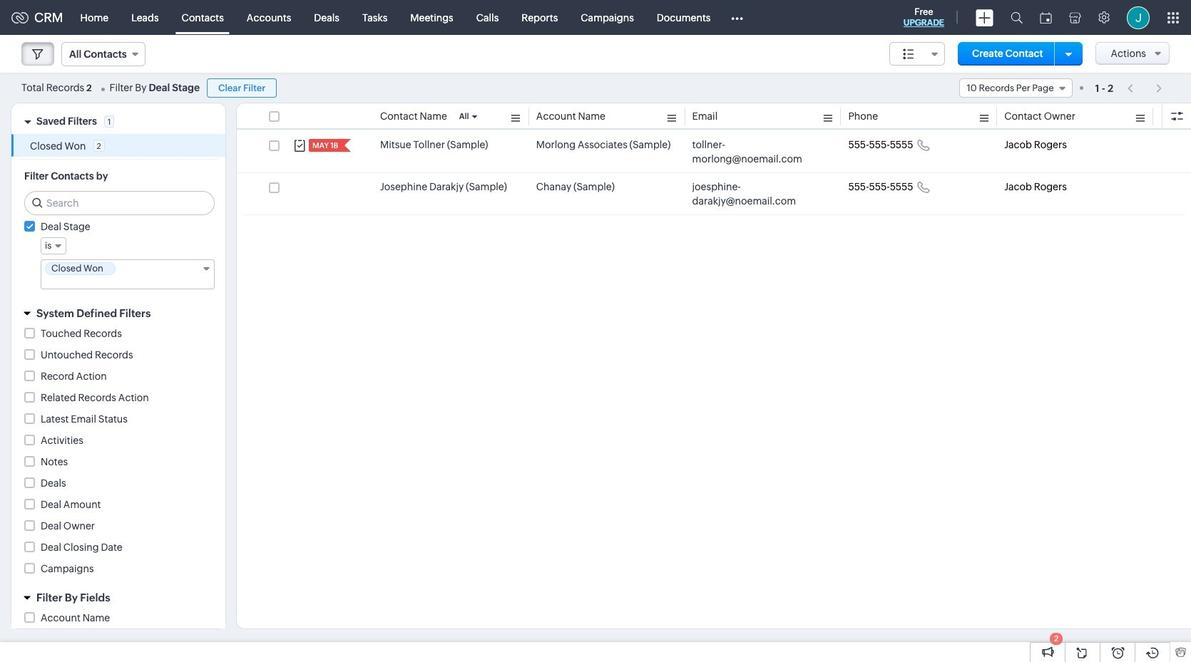 Task type: describe. For each thing, give the bounding box(es) containing it.
create menu image
[[976, 9, 994, 26]]

logo image
[[11, 12, 29, 23]]

Other Modules field
[[722, 6, 753, 29]]

calendar image
[[1040, 12, 1053, 23]]

size image
[[903, 48, 915, 61]]



Task type: locate. For each thing, give the bounding box(es) containing it.
search element
[[1003, 0, 1032, 35]]

none field size
[[890, 42, 946, 66]]

create menu element
[[968, 0, 1003, 35]]

Search text field
[[25, 192, 214, 215]]

row group
[[237, 131, 1192, 215]]

navigation
[[1121, 78, 1170, 98]]

None field
[[61, 42, 145, 66], [890, 42, 946, 66], [959, 78, 1073, 98], [41, 238, 67, 255], [41, 260, 215, 290], [61, 42, 145, 66], [959, 78, 1073, 98], [41, 238, 67, 255], [41, 260, 215, 290]]

profile image
[[1127, 6, 1150, 29]]

search image
[[1011, 11, 1023, 24]]

profile element
[[1119, 0, 1159, 35]]

None text field
[[45, 278, 197, 288]]



Task type: vqa. For each thing, say whether or not it's contained in the screenshot.
Source
no



